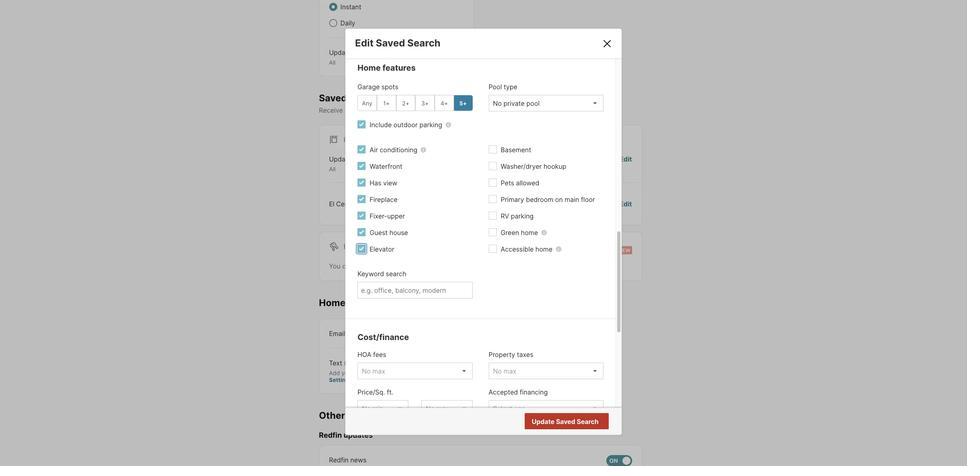 Task type: describe. For each thing, give the bounding box(es) containing it.
edit button for update types
[[620, 155, 632, 173]]

garage spots
[[358, 83, 399, 91]]

outdoor
[[394, 121, 418, 129]]

text
[[329, 359, 342, 367]]

1+
[[384, 100, 390, 107]]

results
[[577, 418, 598, 426]]

keyword search
[[358, 270, 407, 278]]

primary bedroom on main floor
[[501, 196, 595, 204]]

primary
[[501, 196, 524, 204]]

green
[[501, 229, 519, 237]]

1 types from the top
[[354, 49, 371, 57]]

edit for no emails edit 'button'
[[620, 200, 632, 208]]

hoa fees
[[358, 351, 387, 359]]

list box for hoa fees
[[358, 363, 473, 380]]

update saved search button
[[525, 414, 609, 430]]

list box for pool type
[[489, 95, 604, 112]]

emails for no emails
[[568, 200, 587, 208]]

test
[[359, 200, 372, 208]]

fireplace
[[370, 196, 398, 204]]

1 vertical spatial update
[[329, 155, 352, 163]]

el
[[329, 200, 335, 208]]

rv
[[501, 212, 509, 220]]

2+ radio
[[396, 95, 416, 111]]

price/sq.
[[358, 389, 385, 397]]

search for edit saved search
[[408, 37, 441, 49]]

edit saved search element
[[355, 37, 593, 49]]

home for accessible home
[[536, 245, 553, 254]]

searches inside saved searches receive timely notifications based on your preferred search filters.
[[349, 92, 392, 104]]

house
[[390, 229, 408, 237]]

1 all from the top
[[329, 59, 336, 66]]

include outdoor parking
[[370, 121, 443, 129]]

for sale
[[344, 136, 374, 144]]

notifications
[[365, 106, 403, 114]]

saved down the 'elevator'
[[377, 262, 395, 270]]

guest house
[[370, 229, 408, 237]]

air conditioning
[[370, 146, 418, 154]]

searching
[[445, 262, 475, 270]]

emails for other emails
[[347, 410, 377, 421]]

account settings link
[[329, 370, 425, 384]]

saved inside saved searches receive timely notifications based on your preferred search filters.
[[319, 92, 347, 104]]

edit for edit 'button' related to update types
[[620, 155, 632, 163]]

price/sq. ft.
[[358, 389, 394, 397]]

redfin updates
[[319, 431, 373, 440]]

saved up home features
[[376, 37, 405, 49]]

property
[[489, 351, 515, 359]]

air
[[370, 146, 378, 154]]

option group inside the edit saved search dialog
[[358, 95, 473, 111]]

2+
[[402, 100, 410, 107]]

1 vertical spatial parking
[[511, 212, 534, 220]]

add your phone number in
[[329, 370, 402, 377]]

3+ radio
[[416, 95, 435, 111]]

update saved search
[[532, 418, 599, 426]]

no for no emails
[[557, 200, 566, 208]]

hoa
[[358, 351, 372, 359]]

sale
[[358, 136, 374, 144]]

hookup
[[544, 163, 567, 171]]

keyword
[[358, 270, 384, 278]]

settings
[[329, 377, 353, 384]]

4+ radio
[[435, 95, 454, 111]]

spots
[[382, 83, 399, 91]]

tours
[[348, 297, 372, 309]]

fixer-upper
[[370, 212, 405, 220]]

property taxes
[[489, 351, 534, 359]]

fees
[[373, 351, 387, 359]]

(sms)
[[344, 359, 363, 367]]

list box for property taxes
[[489, 363, 604, 380]]

edit saved search
[[355, 37, 441, 49]]

el cerrito test 1
[[329, 200, 377, 208]]

daily
[[341, 19, 356, 27]]

edit button for no emails
[[620, 199, 632, 209]]

list box right —
[[422, 401, 473, 417]]

home tours
[[319, 297, 372, 309]]

cost/finance
[[358, 333, 409, 342]]

account
[[402, 370, 425, 377]]

bedroom
[[526, 196, 554, 204]]

has
[[370, 179, 382, 187]]

2 update types all from the top
[[329, 155, 371, 173]]

pool
[[489, 83, 502, 91]]

cerrito
[[336, 200, 357, 208]]

you
[[329, 262, 341, 270]]

search inside the edit saved search dialog
[[386, 270, 407, 278]]

saved searches receive timely notifications based on your preferred search filters.
[[319, 92, 522, 114]]

account settings
[[329, 370, 425, 384]]

pets allowed
[[501, 179, 540, 187]]

any
[[362, 100, 372, 107]]

Instant radio
[[329, 3, 337, 11]]

2 all from the top
[[329, 166, 336, 173]]

waterfront
[[370, 163, 403, 171]]

phone
[[355, 370, 372, 377]]

4+
[[441, 100, 448, 107]]

can
[[342, 262, 354, 270]]

edit saved search dialog
[[346, 29, 622, 454]]



Task type: locate. For each thing, give the bounding box(es) containing it.
1 update types all from the top
[[329, 49, 371, 66]]

your inside saved searches receive timely notifications based on your preferred search filters.
[[435, 106, 448, 114]]

view
[[383, 179, 398, 187]]

all up the el
[[329, 166, 336, 173]]

1 vertical spatial on
[[556, 196, 563, 204]]

emails up 'updates'
[[347, 410, 377, 421]]

update types all
[[329, 49, 371, 66], [329, 155, 371, 173]]

your up 'settings'
[[342, 370, 353, 377]]

1 for from the top
[[344, 136, 357, 144]]

1 vertical spatial redfin
[[329, 456, 349, 464]]

1 horizontal spatial parking
[[511, 212, 534, 220]]

0 horizontal spatial search
[[386, 270, 407, 278]]

search inside button
[[577, 418, 599, 426]]

1 vertical spatial emails
[[347, 410, 377, 421]]

home
[[358, 63, 381, 73], [319, 297, 346, 309]]

1
[[374, 200, 377, 208]]

on left main
[[556, 196, 563, 204]]

3+
[[422, 100, 429, 107]]

0 horizontal spatial your
[[342, 370, 353, 377]]

0 vertical spatial search
[[408, 37, 441, 49]]

searches left while
[[397, 262, 426, 270]]

you can create saved searches while searching for
[[329, 262, 487, 270]]

no inside no results button
[[567, 418, 575, 426]]

1 horizontal spatial searches
[[397, 262, 426, 270]]

2 for from the top
[[344, 243, 357, 251]]

for left sale
[[344, 136, 357, 144]]

no results button
[[557, 414, 608, 430]]

1 horizontal spatial search
[[480, 106, 501, 114]]

0 vertical spatial home
[[521, 229, 538, 237]]

rent
[[358, 243, 375, 251]]

0 vertical spatial no
[[557, 200, 566, 208]]

home up accessible home on the right of the page
[[521, 229, 538, 237]]

0 vertical spatial parking
[[420, 121, 443, 129]]

1 vertical spatial home
[[319, 297, 346, 309]]

1 vertical spatial edit button
[[620, 199, 632, 209]]

1+ radio
[[377, 95, 396, 111]]

update types all down the for sale
[[329, 155, 371, 173]]

search inside saved searches receive timely notifications based on your preferred search filters.
[[480, 106, 501, 114]]

for for for rent
[[344, 243, 357, 251]]

search
[[408, 37, 441, 49], [577, 418, 599, 426]]

elevator
[[370, 245, 395, 254]]

parking down based
[[420, 121, 443, 129]]

garage
[[358, 83, 380, 91]]

1 vertical spatial types
[[354, 155, 371, 163]]

other
[[319, 410, 345, 421]]

main
[[565, 196, 580, 204]]

search left filters.
[[480, 106, 501, 114]]

0 vertical spatial all
[[329, 59, 336, 66]]

0 vertical spatial your
[[435, 106, 448, 114]]

emails
[[568, 200, 587, 208], [347, 410, 377, 421]]

accepted
[[489, 389, 518, 397]]

2 types from the top
[[354, 155, 371, 163]]

parking up green home
[[511, 212, 534, 220]]

list box for accepted financing
[[489, 401, 604, 417]]

Any radio
[[358, 95, 377, 111]]

upper
[[387, 212, 405, 220]]

accessible home
[[501, 245, 553, 254]]

update types all down daily
[[329, 49, 371, 66]]

text (sms)
[[329, 359, 363, 367]]

1 horizontal spatial emails
[[568, 200, 587, 208]]

while
[[428, 262, 443, 270]]

2 vertical spatial update
[[532, 418, 555, 426]]

1 vertical spatial search
[[386, 270, 407, 278]]

1 vertical spatial your
[[342, 370, 353, 377]]

on inside the edit saved search dialog
[[556, 196, 563, 204]]

features
[[383, 63, 416, 73]]

instant
[[341, 3, 362, 11]]

update inside button
[[532, 418, 555, 426]]

emails right bedroom
[[568, 200, 587, 208]]

0 vertical spatial redfin
[[319, 431, 342, 440]]

taxes
[[517, 351, 534, 359]]

home for home tours
[[319, 297, 346, 309]]

saved inside button
[[556, 418, 576, 426]]

no results
[[567, 418, 598, 426]]

in
[[395, 370, 400, 377]]

1 vertical spatial home
[[536, 245, 553, 254]]

update
[[329, 49, 352, 57], [329, 155, 352, 163], [532, 418, 555, 426]]

searches
[[349, 92, 392, 104], [397, 262, 426, 270]]

no right bedroom
[[557, 200, 566, 208]]

all down daily option
[[329, 59, 336, 66]]

green home
[[501, 229, 538, 237]]

1 vertical spatial no
[[567, 418, 575, 426]]

home inside the edit saved search dialog
[[358, 63, 381, 73]]

update down the for sale
[[329, 155, 352, 163]]

your
[[435, 106, 448, 114], [342, 370, 353, 377]]

0 vertical spatial home
[[358, 63, 381, 73]]

list box down financing
[[489, 401, 604, 417]]

0 vertical spatial update
[[329, 49, 352, 57]]

types up home features
[[354, 49, 371, 57]]

for rent
[[344, 243, 375, 251]]

home left tours
[[319, 297, 346, 309]]

financing
[[520, 389, 548, 397]]

0 vertical spatial update types all
[[329, 49, 371, 66]]

0 horizontal spatial home
[[319, 297, 346, 309]]

1 horizontal spatial your
[[435, 106, 448, 114]]

list box
[[489, 95, 604, 112], [358, 363, 473, 380], [489, 363, 604, 380], [358, 401, 409, 417], [422, 401, 473, 417], [489, 401, 604, 417]]

1 vertical spatial edit
[[620, 155, 632, 163]]

1 vertical spatial update types all
[[329, 155, 371, 173]]

1 horizontal spatial no
[[567, 418, 575, 426]]

redfin left news
[[329, 456, 349, 464]]

washer/dryer hookup
[[501, 163, 567, 171]]

1 vertical spatial for
[[344, 243, 357, 251]]

0 vertical spatial edit button
[[620, 155, 632, 173]]

list box up ft.
[[358, 363, 473, 380]]

home right accessible
[[536, 245, 553, 254]]

0 horizontal spatial no
[[557, 200, 566, 208]]

2 vertical spatial edit
[[620, 200, 632, 208]]

pets
[[501, 179, 515, 187]]

5+ radio
[[454, 95, 473, 111]]

basement
[[501, 146, 532, 154]]

redfin for redfin
[[329, 456, 349, 464]]

accessible
[[501, 245, 534, 254]]

for for for sale
[[344, 136, 357, 144]]

0 vertical spatial types
[[354, 49, 371, 57]]

guest
[[370, 229, 388, 237]]

None checkbox
[[438, 358, 464, 370], [607, 455, 632, 466], [438, 358, 464, 370], [607, 455, 632, 466]]

0 horizontal spatial on
[[425, 106, 433, 114]]

0 vertical spatial for
[[344, 136, 357, 144]]

edit for edit saved search
[[355, 37, 374, 49]]

list box down type
[[489, 95, 604, 112]]

1 horizontal spatial home
[[358, 63, 381, 73]]

ft.
[[387, 389, 394, 397]]

option group
[[358, 95, 473, 111]]

0 horizontal spatial parking
[[420, 121, 443, 129]]

types down air
[[354, 155, 371, 163]]

0 horizontal spatial searches
[[349, 92, 392, 104]]

allowed
[[516, 179, 540, 187]]

home for green home
[[521, 229, 538, 237]]

0 vertical spatial emails
[[568, 200, 587, 208]]

update down daily option
[[329, 49, 352, 57]]

no for no results
[[567, 418, 575, 426]]

e.g. office, balcony, modern text field
[[361, 287, 469, 295]]

—
[[412, 405, 418, 412]]

your right 3+
[[435, 106, 448, 114]]

edit inside dialog
[[355, 37, 374, 49]]

list box down ft.
[[358, 401, 409, 417]]

1 vertical spatial search
[[577, 418, 599, 426]]

home for home features
[[358, 63, 381, 73]]

search for update saved search
[[577, 418, 599, 426]]

redfin down other on the left of the page
[[319, 431, 342, 440]]

parking
[[420, 121, 443, 129], [511, 212, 534, 220]]

saved up receive on the top of the page
[[319, 92, 347, 104]]

0 horizontal spatial emails
[[347, 410, 377, 421]]

fixer-
[[370, 212, 387, 220]]

no left results at the right bottom of the page
[[567, 418, 575, 426]]

0 vertical spatial on
[[425, 106, 433, 114]]

floor
[[581, 196, 595, 204]]

redfin news
[[329, 456, 367, 464]]

5+
[[460, 100, 467, 107]]

edit button
[[620, 155, 632, 173], [620, 199, 632, 209]]

news
[[351, 456, 367, 464]]

redfin for other
[[319, 431, 342, 440]]

option group containing any
[[358, 95, 473, 111]]

type
[[504, 83, 518, 91]]

0 vertical spatial searches
[[349, 92, 392, 104]]

1 horizontal spatial search
[[577, 418, 599, 426]]

accepted financing
[[489, 389, 548, 397]]

Daily radio
[[329, 19, 337, 27]]

1 vertical spatial searches
[[397, 262, 426, 270]]

washer/dryer
[[501, 163, 542, 171]]

create
[[355, 262, 375, 270]]

other emails
[[319, 410, 377, 421]]

home up the garage
[[358, 63, 381, 73]]

0 horizontal spatial search
[[408, 37, 441, 49]]

rv parking
[[501, 212, 534, 220]]

1 horizontal spatial on
[[556, 196, 563, 204]]

1 vertical spatial all
[[329, 166, 336, 173]]

on inside saved searches receive timely notifications based on your preferred search filters.
[[425, 106, 433, 114]]

update down financing
[[532, 418, 555, 426]]

2 edit button from the top
[[620, 199, 632, 209]]

0 vertical spatial edit
[[355, 37, 374, 49]]

saved left results at the right bottom of the page
[[556, 418, 576, 426]]

0 vertical spatial search
[[480, 106, 501, 114]]

1 edit button from the top
[[620, 155, 632, 173]]

timely
[[345, 106, 363, 114]]

add
[[329, 370, 340, 377]]

email
[[329, 330, 345, 338]]

types
[[354, 49, 371, 57], [354, 155, 371, 163]]

edit
[[355, 37, 374, 49], [620, 155, 632, 163], [620, 200, 632, 208]]

home features
[[358, 63, 416, 73]]

for left rent
[[344, 243, 357, 251]]

searches down the garage
[[349, 92, 392, 104]]

preferred
[[450, 106, 478, 114]]

on right based
[[425, 106, 433, 114]]

list box up financing
[[489, 363, 604, 380]]

number
[[373, 370, 394, 377]]

based
[[405, 106, 423, 114]]

has view
[[370, 179, 398, 187]]

no emails
[[557, 200, 587, 208]]

for
[[477, 262, 485, 270]]

search up e.g. office, balcony, modern text field at the left
[[386, 270, 407, 278]]



Task type: vqa. For each thing, say whether or not it's contained in the screenshot.
ft in the "1,370 sq ft"
no



